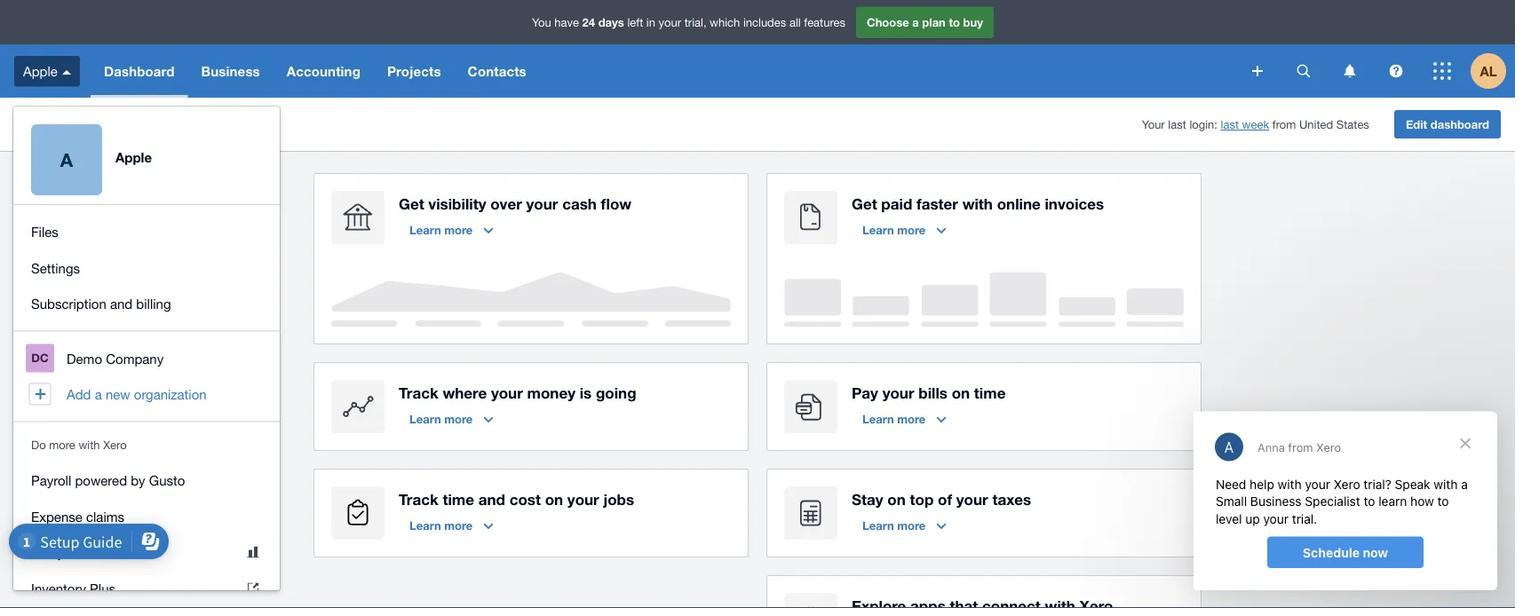 Task type: locate. For each thing, give the bounding box(es) containing it.
xero
[[103, 439, 127, 452]]

do more with xero group
[[13, 454, 280, 609]]

track for track time and cost on your jobs
[[399, 491, 439, 508]]

your left 'jobs'
[[568, 491, 600, 508]]

0 horizontal spatial with
[[79, 439, 100, 452]]

accounting
[[287, 63, 361, 79]]

time left cost
[[443, 491, 474, 508]]

learn more button for paid
[[852, 216, 957, 244]]

learn more button
[[399, 216, 504, 244], [852, 216, 957, 244], [399, 405, 504, 434], [852, 405, 957, 434], [399, 512, 504, 540], [852, 512, 957, 540]]

1 horizontal spatial time
[[975, 384, 1006, 402]]

contacts
[[468, 63, 527, 79]]

where
[[443, 384, 487, 402]]

last right your
[[1169, 118, 1187, 131]]

0 vertical spatial track
[[399, 384, 439, 402]]

0 horizontal spatial and
[[110, 296, 133, 312]]

learn more down visibility
[[410, 223, 473, 237]]

learn right track money icon
[[410, 412, 441, 426]]

1 vertical spatial a
[[95, 387, 102, 403]]

svg image inside apple 'popup button'
[[62, 70, 71, 74]]

learn more button for on
[[852, 512, 957, 540]]

0 vertical spatial with
[[963, 195, 993, 212]]

more
[[445, 223, 473, 237], [898, 223, 926, 237], [445, 412, 473, 426], [898, 412, 926, 426], [49, 439, 75, 452], [445, 519, 473, 533], [898, 519, 926, 533]]

last left week
[[1221, 118, 1240, 131]]

more down paid
[[898, 223, 926, 237]]

states
[[1337, 118, 1370, 131]]

1 vertical spatial apple
[[14, 116, 56, 133]]

track where your money is going
[[399, 384, 637, 402]]

on right the bills
[[952, 384, 970, 402]]

learn more button for time
[[399, 512, 504, 540]]

track money icon image
[[331, 380, 385, 434]]

learn more button down top
[[852, 512, 957, 540]]

1 horizontal spatial a
[[913, 15, 919, 29]]

pay
[[852, 384, 879, 402]]

on
[[952, 384, 970, 402], [545, 491, 563, 508], [888, 491, 906, 508]]

projects
[[387, 63, 441, 79]]

stay
[[852, 491, 884, 508]]

track
[[399, 384, 439, 402], [399, 491, 439, 508]]

get left visibility
[[399, 195, 424, 212]]

2 track from the top
[[399, 491, 439, 508]]

0 horizontal spatial get
[[399, 195, 424, 212]]

1 horizontal spatial last
[[1221, 118, 1240, 131]]

dashboard
[[104, 63, 175, 79]]

learn down visibility
[[410, 223, 441, 237]]

flow
[[601, 195, 632, 212]]

1 vertical spatial with
[[79, 439, 100, 452]]

choose a plan to buy
[[867, 15, 984, 29]]

dashboard link
[[91, 44, 188, 98]]

time
[[975, 384, 1006, 402], [443, 491, 474, 508]]

track for track where your money is going
[[399, 384, 439, 402]]

track right projects icon
[[399, 491, 439, 508]]

1 get from the left
[[399, 195, 424, 212]]

learn for time
[[410, 519, 441, 533]]

learn more for your
[[863, 412, 926, 426]]

svg image left dashboard link
[[62, 70, 71, 74]]

apple button
[[0, 44, 91, 98]]

navigation containing demo company
[[13, 332, 280, 422]]

2 vertical spatial apple
[[116, 149, 152, 165]]

visibility
[[429, 195, 486, 212]]

with
[[963, 195, 993, 212], [79, 439, 100, 452]]

learn more down stay
[[863, 519, 926, 533]]

payroll powered by gusto link
[[13, 463, 280, 499]]

with left "xero"
[[79, 439, 100, 452]]

svg image
[[1434, 62, 1452, 80], [1298, 64, 1311, 78], [1345, 64, 1356, 78], [1390, 64, 1404, 78], [62, 70, 71, 74]]

demo company link
[[13, 341, 280, 377]]

inventory plus link
[[13, 571, 280, 607]]

learn down pay
[[863, 412, 895, 426]]

a right add
[[95, 387, 102, 403]]

of
[[938, 491, 953, 508]]

1 horizontal spatial and
[[479, 491, 506, 508]]

billing
[[136, 296, 171, 312]]

a
[[913, 15, 919, 29], [95, 387, 102, 403]]

projects icon image
[[331, 487, 385, 540]]

last
[[1169, 118, 1187, 131], [1221, 118, 1240, 131]]

learn more button down visibility
[[399, 216, 504, 244]]

plus
[[89, 545, 114, 561], [90, 581, 116, 597]]

track time and cost on your jobs
[[399, 491, 635, 508]]

1 vertical spatial time
[[443, 491, 474, 508]]

cost
[[510, 491, 541, 508]]

apple inside apple 'popup button'
[[23, 63, 58, 79]]

navigation
[[91, 44, 1240, 98], [13, 332, 280, 422]]

learn more
[[410, 223, 473, 237], [863, 223, 926, 237], [410, 412, 473, 426], [863, 412, 926, 426], [410, 519, 473, 533], [863, 519, 926, 533]]

learn more button down track time and cost on your jobs at left
[[399, 512, 504, 540]]

your inside the a banner
[[659, 15, 682, 29]]

1 vertical spatial plus
[[90, 581, 116, 597]]

pay your bills on time
[[852, 384, 1006, 402]]

learn down stay
[[863, 519, 895, 533]]

subscription and billing
[[31, 296, 171, 312]]

taxes icon image
[[785, 487, 838, 540]]

demo company
[[67, 351, 164, 367]]

learn more button down paid
[[852, 216, 957, 244]]

track left 'where'
[[399, 384, 439, 402]]

demo
[[67, 351, 102, 367]]

learn more button for visibility
[[399, 216, 504, 244]]

from
[[1273, 118, 1297, 131]]

a inside navigation
[[95, 387, 102, 403]]

group
[[13, 205, 280, 331]]

1 track from the top
[[399, 384, 439, 402]]

and
[[110, 296, 133, 312], [479, 491, 506, 508]]

company
[[106, 351, 164, 367]]

add
[[67, 387, 91, 403]]

0 vertical spatial plus
[[89, 545, 114, 561]]

plus for inventory plus
[[90, 581, 116, 597]]

learn right projects icon
[[410, 519, 441, 533]]

on left top
[[888, 491, 906, 508]]

learn down paid
[[863, 223, 895, 237]]

learn more down paid
[[863, 223, 926, 237]]

more down track time and cost on your jobs at left
[[445, 519, 473, 533]]

on right cost
[[545, 491, 563, 508]]

inventory
[[31, 581, 86, 597]]

your right 'in'
[[659, 15, 682, 29]]

plus down claims
[[89, 545, 114, 561]]

to
[[949, 15, 961, 29]]

your
[[659, 15, 682, 29], [527, 195, 558, 212], [491, 384, 523, 402], [883, 384, 915, 402], [568, 491, 600, 508], [957, 491, 989, 508]]

0 horizontal spatial time
[[443, 491, 474, 508]]

more down 'where'
[[445, 412, 473, 426]]

all
[[790, 15, 801, 29]]

learn
[[410, 223, 441, 237], [863, 223, 895, 237], [410, 412, 441, 426], [863, 412, 895, 426], [410, 519, 441, 533], [863, 519, 895, 533]]

svg image right svg image
[[1298, 64, 1311, 78]]

by
[[131, 473, 145, 489]]

bills icon image
[[785, 380, 838, 434]]

bills
[[919, 384, 948, 402]]

invoices
[[1045, 195, 1105, 212]]

1 vertical spatial track
[[399, 491, 439, 508]]

more down pay your bills on time
[[898, 412, 926, 426]]

0 horizontal spatial a
[[95, 387, 102, 403]]

with right faster
[[963, 195, 993, 212]]

more inside the a banner
[[49, 439, 75, 452]]

1 horizontal spatial get
[[852, 195, 878, 212]]

get left paid
[[852, 195, 878, 212]]

0 vertical spatial navigation
[[91, 44, 1240, 98]]

is
[[580, 384, 592, 402]]

and left billing
[[110, 296, 133, 312]]

time right the bills
[[975, 384, 1006, 402]]

your right pay
[[883, 384, 915, 402]]

learn more down 'where'
[[410, 412, 473, 426]]

learn more button down pay your bills on time
[[852, 405, 957, 434]]

and left cost
[[479, 491, 506, 508]]

claims
[[86, 509, 124, 525]]

a left plan
[[913, 15, 919, 29]]

more for get paid faster with online invoices
[[898, 223, 926, 237]]

2 get from the left
[[852, 195, 878, 212]]

learn for your
[[863, 412, 895, 426]]

a for new
[[95, 387, 102, 403]]

learn more for where
[[410, 412, 473, 426]]

last week button
[[1221, 118, 1270, 132]]

learn more down pay
[[863, 412, 926, 426]]

edit
[[1407, 117, 1428, 131]]

1 vertical spatial navigation
[[13, 332, 280, 422]]

al
[[1481, 63, 1498, 79]]

apple
[[23, 63, 58, 79], [14, 116, 56, 133], [116, 149, 152, 165]]

days
[[599, 15, 625, 29]]

analytics plus
[[31, 545, 114, 561]]

united
[[1300, 118, 1334, 131]]

plus right inventory
[[90, 581, 116, 597]]

edit dashboard button
[[1395, 110, 1502, 139]]

get for get visibility over your cash flow
[[399, 195, 424, 212]]

analytics
[[31, 545, 85, 561]]

1 vertical spatial and
[[479, 491, 506, 508]]

online
[[998, 195, 1041, 212]]

learn more down track time and cost on your jobs at left
[[410, 519, 473, 533]]

more right do on the left bottom of the page
[[49, 439, 75, 452]]

0 vertical spatial apple
[[23, 63, 58, 79]]

business
[[201, 63, 260, 79]]

learn more button down 'where'
[[399, 405, 504, 434]]

0 horizontal spatial on
[[545, 491, 563, 508]]

more for pay your bills on time
[[898, 412, 926, 426]]

more for get visibility over your cash flow
[[445, 223, 473, 237]]

taxes
[[993, 491, 1032, 508]]

choose
[[867, 15, 910, 29]]

a for plan
[[913, 15, 919, 29]]

0 vertical spatial a
[[913, 15, 919, 29]]

in
[[647, 15, 656, 29]]

more down top
[[898, 519, 926, 533]]

dialog
[[1194, 412, 1498, 591]]

more down visibility
[[445, 223, 473, 237]]

accounting button
[[274, 44, 374, 98]]

0 horizontal spatial last
[[1169, 118, 1187, 131]]

0 vertical spatial and
[[110, 296, 133, 312]]

invoices icon image
[[785, 191, 838, 244]]



Task type: describe. For each thing, give the bounding box(es) containing it.
learn more for paid
[[863, 223, 926, 237]]

login:
[[1190, 118, 1218, 131]]

includes
[[744, 15, 787, 29]]

analytics plus link
[[13, 535, 280, 571]]

do
[[31, 439, 46, 452]]

dashboard
[[1431, 117, 1490, 131]]

your right the over at the left top
[[527, 195, 558, 212]]

do more with xero
[[31, 439, 127, 452]]

payroll
[[31, 473, 71, 489]]

1 horizontal spatial on
[[888, 491, 906, 508]]

svg image up edit dashboard button
[[1390, 64, 1404, 78]]

business button
[[188, 44, 274, 98]]

and inside group
[[110, 296, 133, 312]]

learn more for on
[[863, 519, 926, 533]]

going
[[596, 384, 637, 402]]

expense claims link
[[13, 499, 280, 535]]

learn for on
[[863, 519, 895, 533]]

files
[[31, 224, 58, 240]]

projects button
[[374, 44, 455, 98]]

a banner
[[0, 0, 1516, 609]]

inventory plus
[[31, 581, 116, 597]]

learn more button for where
[[399, 405, 504, 434]]

you
[[532, 15, 552, 29]]

settings link
[[13, 250, 280, 286]]

2 last from the left
[[1221, 118, 1240, 131]]

al button
[[1472, 44, 1516, 98]]

faster
[[917, 195, 959, 212]]

learn more button for your
[[852, 405, 957, 434]]

learn more for time
[[410, 519, 473, 533]]

get visibility over your cash flow
[[399, 195, 632, 212]]

get paid faster with online invoices
[[852, 195, 1105, 212]]

your right 'where'
[[491, 384, 523, 402]]

with inside the a banner
[[79, 439, 100, 452]]

contacts button
[[455, 44, 540, 98]]

week
[[1243, 118, 1270, 131]]

settings
[[31, 260, 80, 276]]

1 horizontal spatial with
[[963, 195, 993, 212]]

your right of
[[957, 491, 989, 508]]

features
[[804, 15, 846, 29]]

over
[[491, 195, 522, 212]]

a
[[60, 149, 73, 171]]

payroll powered by gusto
[[31, 473, 185, 489]]

buy
[[964, 15, 984, 29]]

svg image
[[1253, 66, 1264, 76]]

add a new organization
[[67, 387, 207, 403]]

add a new organization link
[[13, 377, 280, 413]]

edit dashboard
[[1407, 117, 1490, 131]]

navigation containing dashboard
[[91, 44, 1240, 98]]

more for track time and cost on your jobs
[[445, 519, 473, 533]]

svg image left al
[[1434, 62, 1452, 80]]

group containing files
[[13, 205, 280, 331]]

banking preview line graph image
[[331, 273, 731, 327]]

your
[[1142, 118, 1166, 131]]

plan
[[923, 15, 946, 29]]

you have 24 days left in your trial, which includes all features
[[532, 15, 846, 29]]

expense claims
[[31, 509, 124, 525]]

more for stay on top of your taxes
[[898, 519, 926, 533]]

stay on top of your taxes
[[852, 491, 1032, 508]]

24
[[583, 15, 595, 29]]

expense
[[31, 509, 82, 525]]

learn more for visibility
[[410, 223, 473, 237]]

1 last from the left
[[1169, 118, 1187, 131]]

organization
[[134, 387, 207, 403]]

learn for where
[[410, 412, 441, 426]]

learn for paid
[[863, 223, 895, 237]]

trial,
[[685, 15, 707, 29]]

files link
[[13, 214, 280, 250]]

more for track where your money is going
[[445, 412, 473, 426]]

paid
[[882, 195, 913, 212]]

banking icon image
[[331, 191, 385, 244]]

0 vertical spatial time
[[975, 384, 1006, 402]]

svg image up "states"
[[1345, 64, 1356, 78]]

jobs
[[604, 491, 635, 508]]

which
[[710, 15, 740, 29]]

money
[[527, 384, 576, 402]]

learn for visibility
[[410, 223, 441, 237]]

left
[[628, 15, 644, 29]]

invoices preview bar graph image
[[785, 273, 1185, 327]]

powered
[[75, 473, 127, 489]]

plus for analytics plus
[[89, 545, 114, 561]]

cash
[[563, 195, 597, 212]]

2 horizontal spatial on
[[952, 384, 970, 402]]

subscription and billing link
[[13, 286, 280, 322]]

top
[[910, 491, 934, 508]]

have
[[555, 15, 579, 29]]

your last login: last week from united states
[[1142, 118, 1370, 131]]

subscription
[[31, 296, 106, 312]]

new
[[106, 387, 130, 403]]

get for get paid faster with online invoices
[[852, 195, 878, 212]]

gusto
[[149, 473, 185, 489]]



Task type: vqa. For each thing, say whether or not it's contained in the screenshot.
topmost row
no



